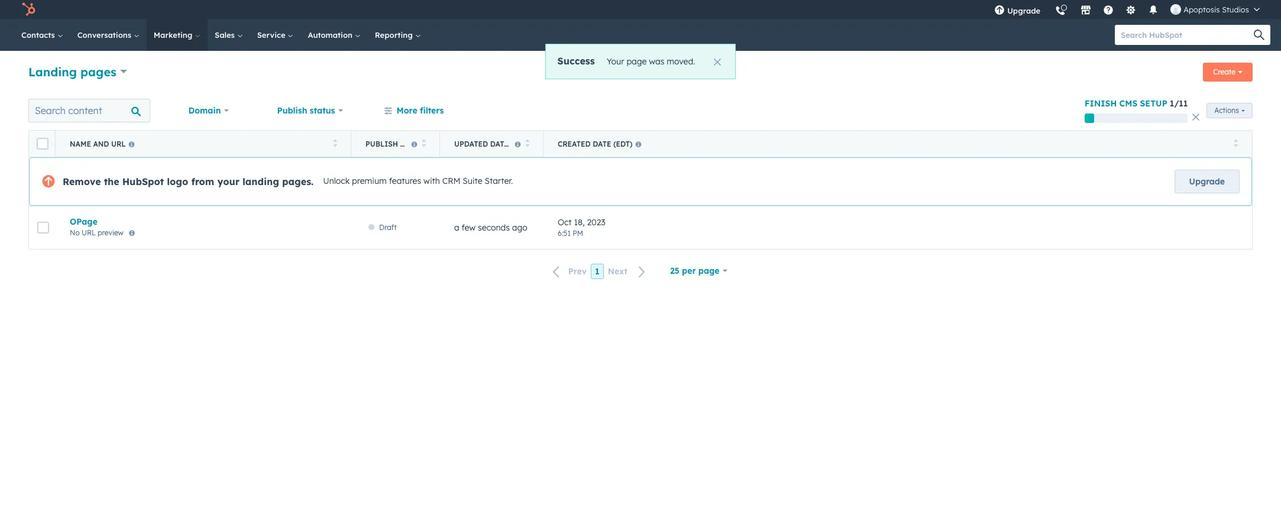 Task type: describe. For each thing, give the bounding box(es) containing it.
press to sort. element for publish status
[[422, 139, 426, 149]]

created date (edt) button
[[544, 131, 1253, 157]]

crm
[[442, 176, 461, 187]]

contacts
[[21, 30, 57, 40]]

press to sort. element for created date (edt)
[[1234, 139, 1238, 149]]

updated date (edt) button
[[440, 131, 544, 157]]

prev button
[[546, 264, 591, 280]]

/
[[1175, 98, 1179, 109]]

press to sort. image for created date (edt)
[[1234, 139, 1238, 147]]

press to sort. image for name and url
[[333, 139, 337, 147]]

pagination navigation
[[546, 264, 653, 280]]

finish cms setup 1 / 11
[[1085, 98, 1188, 109]]

actions button
[[1207, 103, 1253, 118]]

draft
[[379, 223, 397, 232]]

pages.
[[282, 176, 314, 188]]

name and url button
[[56, 131, 351, 157]]

hubspot link
[[14, 2, 44, 17]]

success
[[558, 55, 595, 67]]

hubspot
[[122, 176, 164, 188]]

Search content search field
[[28, 99, 150, 122]]

notifications button
[[1144, 0, 1164, 19]]

apoptosis
[[1184, 5, 1220, 14]]

your
[[607, 56, 625, 67]]

more filters button
[[377, 99, 452, 122]]

automation link
[[301, 19, 368, 51]]

press to sort. image for publish status
[[422, 139, 426, 147]]

press to sort. image for updated date (edt)
[[525, 139, 530, 147]]

domain
[[188, 105, 221, 116]]

calling icon button
[[1051, 1, 1071, 18]]

status for publish status popup button
[[310, 105, 335, 116]]

tara schultz image
[[1171, 4, 1182, 15]]

opage link
[[70, 217, 337, 227]]

oct
[[558, 217, 572, 228]]

preview
[[98, 228, 124, 237]]

date for created
[[593, 139, 612, 148]]

settings image
[[1126, 5, 1137, 16]]

next
[[608, 266, 628, 277]]

page inside "popup button"
[[699, 266, 720, 276]]

settings link
[[1119, 0, 1144, 19]]

menu containing apoptosis studios
[[988, 0, 1267, 23]]

more
[[397, 105, 418, 116]]

upgrade inside upgrade "link"
[[1190, 176, 1225, 187]]

the
[[104, 176, 119, 188]]

hubspot image
[[21, 2, 36, 17]]

starter.
[[485, 176, 513, 187]]

created
[[558, 139, 591, 148]]

marketplaces button
[[1074, 0, 1099, 19]]

a
[[454, 222, 460, 233]]

opage
[[70, 217, 98, 227]]

6:51
[[558, 229, 571, 238]]

publish status for publish status popup button
[[277, 105, 335, 116]]

press to sort. element for updated date (edt)
[[525, 139, 530, 149]]

suite
[[463, 176, 483, 187]]

search image
[[1254, 30, 1265, 40]]

updated date (edt)
[[454, 139, 530, 148]]

1 vertical spatial url
[[82, 228, 96, 237]]

marketplaces image
[[1081, 5, 1092, 16]]

next button
[[604, 264, 653, 280]]

help image
[[1104, 5, 1114, 16]]

publish status for publish status button
[[366, 139, 427, 148]]

created date (edt)
[[558, 139, 633, 148]]

reporting link
[[368, 19, 428, 51]]

few
[[462, 222, 476, 233]]

25
[[670, 266, 680, 276]]

name
[[70, 139, 91, 148]]

premium
[[352, 176, 387, 187]]

search button
[[1249, 25, 1271, 45]]

25 per page
[[670, 266, 720, 276]]

publish status button
[[270, 99, 351, 122]]

automation
[[308, 30, 355, 40]]

1 horizontal spatial 1
[[1170, 98, 1175, 109]]

features
[[389, 176, 421, 187]]

finish cms setup button
[[1085, 98, 1168, 109]]



Task type: locate. For each thing, give the bounding box(es) containing it.
date right updated at the left of the page
[[490, 139, 509, 148]]

ago
[[512, 222, 528, 233]]

press to sort. element inside created date (edt) button
[[1234, 139, 1238, 149]]

success alert
[[545, 44, 736, 79]]

0 horizontal spatial press to sort. image
[[525, 139, 530, 147]]

0 horizontal spatial publish
[[277, 105, 307, 116]]

1 horizontal spatial press to sort. image
[[422, 139, 426, 147]]

create button
[[1204, 63, 1253, 82]]

date
[[490, 139, 509, 148], [593, 139, 612, 148]]

per
[[682, 266, 696, 276]]

date inside created date (edt) button
[[593, 139, 612, 148]]

press to sort. element down more filters
[[422, 139, 426, 149]]

page inside success alert
[[627, 56, 647, 67]]

0 horizontal spatial (edt)
[[511, 139, 530, 148]]

service link
[[250, 19, 301, 51]]

url down opage
[[82, 228, 96, 237]]

(edt) right 'created'
[[614, 139, 633, 148]]

press to sort. element inside publish status button
[[422, 139, 426, 149]]

1 vertical spatial publish
[[366, 139, 398, 148]]

date inside updated date (edt) button
[[490, 139, 509, 148]]

11
[[1179, 98, 1188, 109]]

2023
[[587, 217, 606, 228]]

pages
[[81, 64, 117, 79]]

Search HubSpot search field
[[1115, 25, 1260, 45]]

sales
[[215, 30, 237, 40]]

press to sort. image inside 'name and url' button
[[333, 139, 337, 147]]

4 press to sort. element from the left
[[1234, 139, 1238, 149]]

apoptosis studios
[[1184, 5, 1250, 14]]

press to sort. element inside 'name and url' button
[[333, 139, 337, 149]]

0 vertical spatial page
[[627, 56, 647, 67]]

1 right prev
[[595, 266, 600, 277]]

0 horizontal spatial publish status
[[277, 105, 335, 116]]

0 vertical spatial upgrade
[[1008, 6, 1041, 15]]

press to sort. image inside updated date (edt) button
[[525, 139, 530, 147]]

publish inside button
[[366, 139, 398, 148]]

upgrade inside menu
[[1008, 6, 1041, 15]]

press to sort. element down "actions" popup button
[[1234, 139, 1238, 149]]

actions
[[1215, 106, 1240, 115]]

1 horizontal spatial publish status
[[366, 139, 427, 148]]

landing pages banner
[[28, 59, 1253, 86]]

reporting
[[375, 30, 415, 40]]

url inside button
[[111, 139, 126, 148]]

page left was
[[627, 56, 647, 67]]

close image
[[1193, 114, 1200, 121]]

close image
[[714, 59, 722, 66]]

0 horizontal spatial url
[[82, 228, 96, 237]]

remove the hubspot logo from your landing pages.
[[63, 176, 314, 188]]

prev
[[568, 266, 587, 277]]

press to sort. image
[[333, 139, 337, 147], [422, 139, 426, 147]]

press to sort. image left 'created'
[[525, 139, 530, 147]]

press to sort. element left 'created'
[[525, 139, 530, 149]]

2 press to sort. image from the left
[[422, 139, 426, 147]]

2 press to sort. element from the left
[[422, 139, 426, 149]]

1 button
[[591, 264, 604, 279]]

service
[[257, 30, 288, 40]]

landing pages
[[28, 64, 117, 79]]

status for publish status button
[[400, 139, 427, 148]]

1 horizontal spatial press to sort. image
[[1234, 139, 1238, 147]]

finish cms setup progress bar
[[1085, 114, 1094, 123]]

url right and
[[111, 139, 126, 148]]

0 vertical spatial publish status
[[277, 105, 335, 116]]

2 press to sort. image from the left
[[1234, 139, 1238, 147]]

1 horizontal spatial url
[[111, 139, 126, 148]]

notifications image
[[1149, 5, 1159, 16]]

press to sort. element inside updated date (edt) button
[[525, 139, 530, 149]]

status inside publish status button
[[400, 139, 427, 148]]

publish inside popup button
[[277, 105, 307, 116]]

1 horizontal spatial status
[[400, 139, 427, 148]]

publish for publish status popup button
[[277, 105, 307, 116]]

marketing link
[[147, 19, 208, 51]]

1 vertical spatial page
[[699, 266, 720, 276]]

unlock premium features with crm suite starter.
[[323, 176, 513, 187]]

page
[[627, 56, 647, 67], [699, 266, 720, 276]]

1 vertical spatial publish status
[[366, 139, 427, 148]]

0 vertical spatial publish
[[277, 105, 307, 116]]

updated
[[454, 139, 488, 148]]

1 press to sort. image from the left
[[333, 139, 337, 147]]

no url preview
[[70, 228, 124, 237]]

1 left 11 in the right of the page
[[1170, 98, 1175, 109]]

opage was created on oct 18, 2023 at 6:51 pm element
[[558, 217, 1238, 239]]

upgrade image
[[995, 5, 1005, 16]]

press to sort. image
[[525, 139, 530, 147], [1234, 139, 1238, 147]]

publish status button
[[351, 131, 440, 157]]

upgrade
[[1008, 6, 1041, 15], [1190, 176, 1225, 187]]

finish
[[1085, 98, 1117, 109]]

url
[[111, 139, 126, 148], [82, 228, 96, 237]]

1 horizontal spatial page
[[699, 266, 720, 276]]

1 press to sort. element from the left
[[333, 139, 337, 149]]

a few seconds ago
[[454, 222, 528, 233]]

cms
[[1120, 98, 1138, 109]]

1 vertical spatial 1
[[595, 266, 600, 277]]

press to sort. image inside created date (edt) button
[[1234, 139, 1238, 147]]

press to sort. image inside publish status button
[[422, 139, 426, 147]]

1 horizontal spatial (edt)
[[614, 139, 633, 148]]

publish status inside button
[[366, 139, 427, 148]]

and
[[93, 139, 109, 148]]

0 horizontal spatial 1
[[595, 266, 600, 277]]

setup
[[1141, 98, 1168, 109]]

name and url
[[70, 139, 126, 148]]

0 vertical spatial url
[[111, 139, 126, 148]]

press to sort. element up unlock
[[333, 139, 337, 149]]

more filters
[[397, 105, 444, 116]]

seconds
[[478, 222, 510, 233]]

1 vertical spatial status
[[400, 139, 427, 148]]

help button
[[1099, 0, 1119, 19]]

apoptosis studios button
[[1164, 0, 1267, 19]]

status
[[310, 105, 335, 116], [400, 139, 427, 148]]

publish for publish status button
[[366, 139, 398, 148]]

publish status inside popup button
[[277, 105, 335, 116]]

press to sort. image down more filters
[[422, 139, 426, 147]]

1 horizontal spatial date
[[593, 139, 612, 148]]

1 horizontal spatial publish
[[366, 139, 398, 148]]

press to sort. image down "actions" popup button
[[1234, 139, 1238, 147]]

domain button
[[181, 99, 237, 122]]

moved.
[[667, 56, 696, 67]]

1 inside button
[[595, 266, 600, 277]]

0 horizontal spatial press to sort. image
[[333, 139, 337, 147]]

calling icon image
[[1056, 6, 1066, 17]]

18,
[[574, 217, 585, 228]]

no
[[70, 228, 80, 237]]

conversations
[[77, 30, 134, 40]]

sales link
[[208, 19, 250, 51]]

2 (edt) from the left
[[614, 139, 633, 148]]

date right 'created'
[[593, 139, 612, 148]]

create
[[1214, 67, 1236, 76]]

1 (edt) from the left
[[511, 139, 530, 148]]

was
[[649, 56, 665, 67]]

studios
[[1223, 5, 1250, 14]]

0 horizontal spatial upgrade
[[1008, 6, 1041, 15]]

0 horizontal spatial page
[[627, 56, 647, 67]]

press to sort. element for name and url
[[333, 139, 337, 149]]

landing
[[243, 176, 279, 188]]

your page was moved.
[[607, 56, 696, 67]]

menu
[[988, 0, 1267, 23]]

your
[[217, 176, 240, 188]]

(edt) for created date (edt)
[[614, 139, 633, 148]]

pm
[[573, 229, 583, 238]]

from
[[191, 176, 214, 188]]

remove
[[63, 176, 101, 188]]

logo
[[167, 176, 188, 188]]

filters
[[420, 105, 444, 116]]

0 horizontal spatial status
[[310, 105, 335, 116]]

3 press to sort. element from the left
[[525, 139, 530, 149]]

contacts link
[[14, 19, 70, 51]]

landing pages button
[[28, 63, 127, 80]]

(edt)
[[511, 139, 530, 148], [614, 139, 633, 148]]

1 date from the left
[[490, 139, 509, 148]]

25 per page button
[[663, 259, 736, 283]]

press to sort. image up unlock
[[333, 139, 337, 147]]

1 vertical spatial upgrade
[[1190, 176, 1225, 187]]

landing
[[28, 64, 77, 79]]

upgrade link
[[1175, 170, 1240, 193]]

date for updated
[[490, 139, 509, 148]]

2 date from the left
[[593, 139, 612, 148]]

status inside publish status popup button
[[310, 105, 335, 116]]

press to sort. element
[[333, 139, 337, 149], [422, 139, 426, 149], [525, 139, 530, 149], [1234, 139, 1238, 149]]

(edt) for updated date (edt)
[[511, 139, 530, 148]]

oct 18, 2023 6:51 pm
[[558, 217, 606, 238]]

0 vertical spatial 1
[[1170, 98, 1175, 109]]

marketing
[[154, 30, 195, 40]]

(edt) up starter.
[[511, 139, 530, 148]]

page right per
[[699, 266, 720, 276]]

0 horizontal spatial date
[[490, 139, 509, 148]]

1 horizontal spatial upgrade
[[1190, 176, 1225, 187]]

with
[[424, 176, 440, 187]]

conversations link
[[70, 19, 147, 51]]

1 press to sort. image from the left
[[525, 139, 530, 147]]

0 vertical spatial status
[[310, 105, 335, 116]]



Task type: vqa. For each thing, say whether or not it's contained in the screenshot.
date to the right
yes



